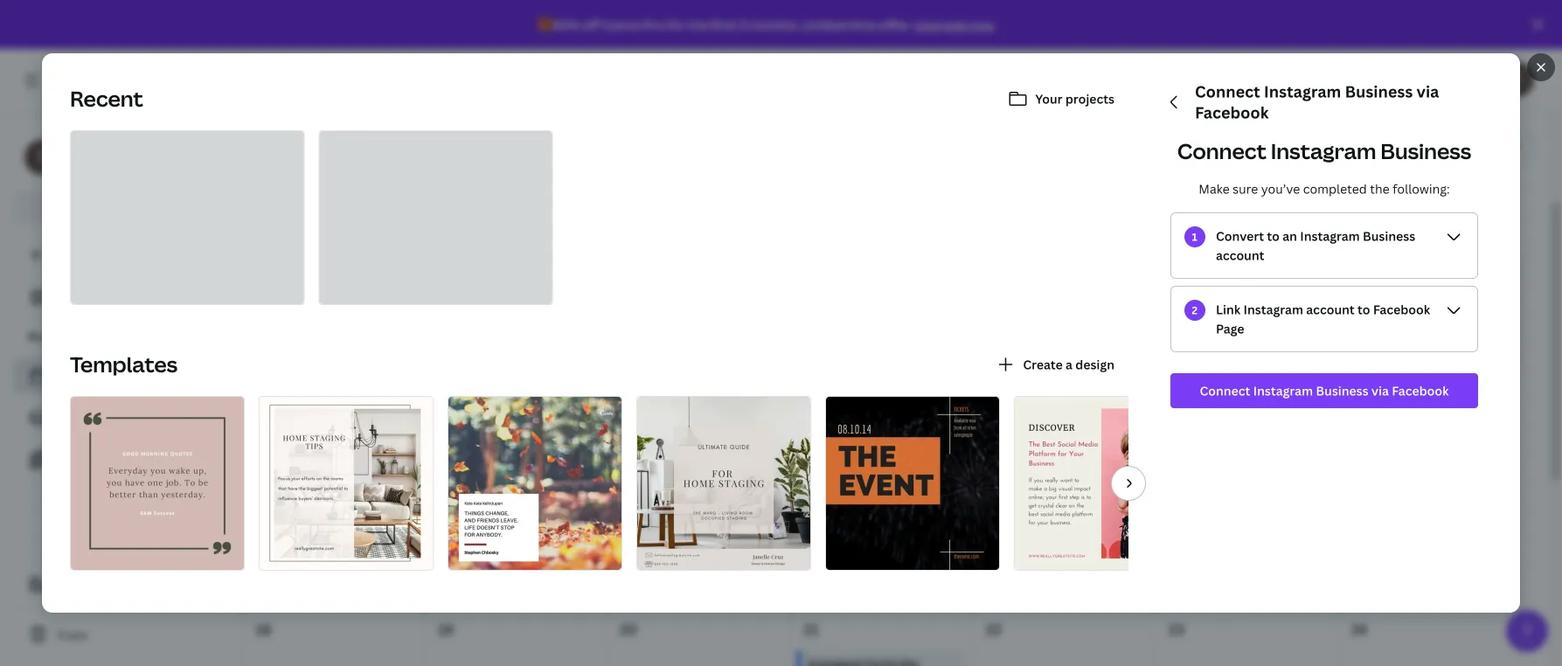 Task type: vqa. For each thing, say whether or not it's contained in the screenshot.
Easy collaboration across teams
no



Task type: describe. For each thing, give the bounding box(es) containing it.
1 vertical spatial connect
[[1178, 137, 1267, 165]]

cookie day button
[[249, 410, 417, 435]]

add an event!
[[443, 415, 513, 430]]

cyber monday button
[[249, 290, 417, 315]]

event inside design for human rights day trending event
[[355, 158, 383, 172]]

media for l
[[1528, 130, 1560, 144]]

facebook inside button
[[1392, 383, 1450, 399]]

pro
[[643, 16, 665, 33]]

take
[[1462, 130, 1485, 144]]

projects
[[1066, 91, 1115, 107]]

facebook inside connect instagram business via facebook
[[1196, 102, 1269, 123]]

canva
[[603, 16, 641, 33]]

international mountain day row
[[242, 489, 1521, 609]]

cookie
[[260, 415, 295, 430]]

1 horizontal spatial for
[[667, 16, 686, 33]]

team
[[108, 577, 138, 593]]

add for add an event!
[[443, 415, 463, 430]]

link instagram account to facebook page element
[[1185, 300, 1206, 321]]

photos
[[106, 452, 148, 468]]

monday
[[293, 295, 334, 310]]

social for take
[[1496, 130, 1526, 144]]

3
[[740, 16, 748, 33]]

an inside button
[[466, 415, 478, 430]]

international for international day of persons with disabil
[[1356, 295, 1423, 310]]

link
[[1216, 301, 1241, 318]]

personal
[[70, 141, 122, 158]]

sunday column header
[[1339, 178, 1522, 247]]

content planner
[[56, 368, 153, 384]]

make
[[1199, 181, 1230, 197]]

add event to calendar
[[539, 139, 652, 153]]

apps link
[[14, 280, 227, 315]]

connect inside connect instagram business via facebook
[[1196, 81, 1261, 102]]

cyber
[[260, 295, 290, 310]]

rights
[[402, 123, 434, 137]]

business inside button
[[1317, 383, 1369, 399]]

create a design
[[1024, 356, 1115, 373]]

mockups
[[56, 410, 109, 426]]

trending
[[308, 158, 352, 172]]

limited
[[802, 16, 847, 33]]

to right back
[[87, 247, 100, 264]]

home
[[103, 247, 138, 264]]

a for create a team
[[98, 577, 105, 593]]

publish a social media post
[[1231, 139, 1369, 153]]

design
[[1076, 356, 1115, 373]]

business up following:
[[1381, 137, 1472, 165]]

trash
[[56, 627, 88, 643]]

to inside link instagram account to facebook page
[[1358, 301, 1371, 318]]

for inside design for human rights day trending event
[[345, 123, 360, 137]]

create for create a design
[[1024, 356, 1063, 373]]

school
[[1499, 147, 1534, 162]]

completed
[[1304, 181, 1368, 197]]

row containing cookie day
[[242, 368, 1521, 489]]

home staging tips for interior designers instagram post image
[[260, 397, 433, 570]]

a for take a social media l design school
[[1488, 130, 1494, 144]]

make sure you've completed the following:
[[1199, 181, 1451, 197]]

50%
[[553, 16, 580, 33]]

product photos link
[[14, 443, 227, 478]]

account inside convert to an instagram business account
[[1216, 247, 1265, 264]]

back
[[56, 247, 84, 264]]

connect instagram business
[[1178, 137, 1472, 165]]

create a team
[[56, 577, 138, 593]]

mockups link
[[14, 401, 227, 436]]

instagram inside connect instagram business via facebook
[[1264, 81, 1342, 102]]

1
[[1192, 230, 1199, 244]]

back to home link
[[14, 238, 227, 273]]

saturday column header
[[1156, 178, 1339, 247]]

recent
[[70, 84, 143, 113]]

free
[[70, 160, 92, 175]]

facebook inside link instagram account to facebook page
[[1374, 301, 1431, 318]]

international day of persons with disabil
[[1356, 295, 1563, 310]]

content planner link
[[14, 359, 227, 394]]

to left calendar
[[594, 139, 604, 153]]

of
[[1448, 295, 1459, 310]]

business inside connect instagram business via facebook
[[1346, 81, 1414, 102]]

connect instagram business via facebook inside button
[[1200, 383, 1450, 399]]

2
[[1192, 303, 1199, 317]]

international for international mountain day
[[260, 535, 327, 550]]

postcard (us) – untitled design image
[[71, 131, 304, 304]]

time
[[850, 16, 877, 33]]

create for create a team
[[56, 577, 95, 593]]



Task type: locate. For each thing, give the bounding box(es) containing it.
connect down page
[[1200, 383, 1251, 399]]

0 horizontal spatial the
[[689, 16, 709, 33]]

tuesday column header
[[424, 178, 607, 247]]

1 vertical spatial an
[[466, 415, 478, 430]]

row containing cyber monday
[[242, 248, 1563, 368]]

social for publish
[[1280, 139, 1310, 153]]

your projects
[[1036, 91, 1115, 107]]

design for human rights day trending event
[[308, 123, 434, 172]]

instagram right link at the right top of page
[[1244, 301, 1304, 318]]

via inside button
[[1372, 383, 1390, 399]]

business down sun at the right of page
[[1363, 228, 1416, 244]]

international left mountain
[[260, 535, 327, 550]]

0 vertical spatial the
[[689, 16, 709, 33]]

sat
[[1157, 203, 1179, 222]]

apps
[[56, 289, 86, 306]]

human
[[363, 123, 399, 137]]

media inside take a social media l design school
[[1528, 130, 1560, 144]]

row containing sat
[[241, 178, 1522, 247]]

1 vertical spatial design
[[1462, 147, 1497, 162]]

1 horizontal spatial the
[[1371, 181, 1390, 197]]

0 horizontal spatial design
[[308, 123, 343, 137]]

event!
[[481, 415, 513, 430]]

via inside connect instagram business via facebook
[[1417, 81, 1440, 102]]

design inside design for human rights day trending event
[[308, 123, 343, 137]]

international left 'of'
[[1356, 295, 1423, 310]]

1 horizontal spatial account
[[1307, 301, 1355, 318]]

l
[[1562, 130, 1563, 144]]

connect inside button
[[1200, 383, 1251, 399]]

occupied home staging image
[[638, 397, 811, 570]]

with
[[1504, 295, 1526, 310]]

day inside design for human rights day trending event
[[308, 140, 328, 155]]

post
[[1346, 139, 1369, 153]]

media for post
[[1312, 139, 1344, 153]]

account
[[1216, 247, 1265, 264], [1307, 301, 1355, 318]]

to inside convert to an instagram business account
[[1268, 228, 1280, 244]]

us letter – untitled design image
[[319, 131, 552, 304]]

a for create a design
[[1066, 356, 1073, 373]]

social right publish
[[1280, 139, 1310, 153]]

0 vertical spatial for
[[667, 16, 686, 33]]

0 vertical spatial design
[[308, 123, 343, 137]]

personal free
[[70, 141, 122, 175]]

product
[[56, 452, 103, 468]]

1 horizontal spatial add
[[539, 139, 559, 153]]

a left team
[[98, 577, 105, 593]]

0 vertical spatial account
[[1216, 247, 1265, 264]]

1 vertical spatial create
[[56, 577, 95, 593]]

0 horizontal spatial event
[[355, 158, 383, 172]]

persons
[[1461, 295, 1502, 310]]

0 horizontal spatial international
[[260, 535, 327, 550]]

event
[[562, 139, 591, 153], [355, 158, 383, 172]]

fall leaves life quotes image
[[449, 397, 622, 570]]

first
[[712, 16, 738, 33]]

to down convert to an instagram business account at the top of the page
[[1358, 301, 1371, 318]]

create left design
[[1024, 356, 1063, 373]]

international mountain day
[[260, 535, 400, 550]]

1 horizontal spatial via
[[1417, 81, 1440, 102]]

account inside link instagram account to facebook page
[[1307, 301, 1355, 318]]

international inside international mountain day button
[[260, 535, 327, 550]]

row
[[241, 178, 1522, 247], [242, 248, 1563, 368], [242, 368, 1521, 489], [242, 609, 1521, 666]]

list containing content planner
[[14, 359, 227, 478]]

a inside button
[[98, 577, 105, 593]]

business down link instagram account to facebook page
[[1317, 383, 1369, 399]]

create a team button
[[14, 568, 227, 603]]

event left calendar
[[562, 139, 591, 153]]

take a social media l design school
[[1462, 130, 1563, 162]]

1 vertical spatial connect instagram business via facebook
[[1200, 383, 1450, 399]]

convert to an instagram business account element
[[1185, 227, 1206, 247]]

for right pro in the left of the page
[[667, 16, 686, 33]]

instagram
[[1264, 81, 1342, 102], [1271, 137, 1377, 165], [1301, 228, 1361, 244], [1244, 301, 1304, 318], [1254, 383, 1314, 399]]

1 horizontal spatial an
[[1283, 228, 1298, 244]]

0 horizontal spatial media
[[1312, 139, 1344, 153]]

an inside convert to an instagram business account
[[1283, 228, 1298, 244]]

add up tuesday column header
[[539, 139, 559, 153]]

design inside take a social media l design school
[[1462, 147, 1497, 162]]

facebook
[[1196, 102, 1269, 123], [1374, 301, 1431, 318], [1392, 383, 1450, 399]]

sun
[[1340, 203, 1365, 222]]

account down the "convert" on the top
[[1216, 247, 1265, 264]]

0 horizontal spatial for
[[345, 123, 360, 137]]

1 horizontal spatial international
[[1356, 295, 1423, 310]]

trash link
[[14, 617, 227, 652]]

1 vertical spatial facebook
[[1374, 301, 1431, 318]]

business inside convert to an instagram business account
[[1363, 228, 1416, 244]]

a right publish
[[1272, 139, 1278, 153]]

instagram inside link instagram account to facebook page
[[1244, 301, 1304, 318]]

instagram up make sure you've completed the following:
[[1271, 137, 1377, 165]]

connect up make
[[1178, 137, 1267, 165]]

international mountain day button
[[249, 531, 417, 555]]

0 horizontal spatial via
[[1372, 383, 1390, 399]]

calendar
[[607, 139, 652, 153]]

1 vertical spatial for
[[345, 123, 360, 137]]

content
[[56, 368, 104, 384]]

a right take
[[1488, 130, 1494, 144]]

1 vertical spatial international
[[260, 535, 327, 550]]

the left first
[[689, 16, 709, 33]]

product photos
[[56, 452, 148, 468]]

1 horizontal spatial social
[[1496, 130, 1526, 144]]

cyber monday
[[260, 295, 334, 310]]

international inside international day of persons with disabil button
[[1356, 295, 1423, 310]]

social
[[1496, 130, 1526, 144], [1280, 139, 1310, 153]]

1 horizontal spatial create
[[1024, 356, 1063, 373]]

via
[[1417, 81, 1440, 102], [1372, 383, 1390, 399]]

months.
[[750, 16, 799, 33]]

.
[[994, 16, 997, 33]]

sure
[[1233, 181, 1259, 197]]

convert to an instagram business account
[[1216, 228, 1416, 264]]

offer.
[[880, 16, 912, 33]]

an left event!
[[466, 415, 478, 430]]

instagram up 'publish a social media post'
[[1264, 81, 1342, 102]]

mountain
[[329, 535, 378, 550]]

upgrade
[[915, 16, 967, 33]]

add for add event to calendar
[[539, 139, 559, 153]]

a inside button
[[1066, 356, 1073, 373]]

1 horizontal spatial design
[[1462, 147, 1497, 162]]

design down take
[[1462, 147, 1497, 162]]

your
[[1036, 91, 1063, 107]]

1 vertical spatial via
[[1372, 383, 1390, 399]]

2 vertical spatial facebook
[[1392, 383, 1450, 399]]

upgrade now button
[[915, 16, 994, 33]]

0 vertical spatial connect
[[1196, 81, 1261, 102]]

day inside 'row'
[[381, 535, 400, 550]]

instagram down sun at the right of page
[[1301, 228, 1361, 244]]

disabil
[[1529, 295, 1563, 310]]

publish
[[1231, 139, 1269, 153]]

1 vertical spatial event
[[355, 158, 383, 172]]

🎁 50% off canva pro for the first 3 months. limited time offer. upgrade now .
[[538, 16, 997, 33]]

list
[[14, 359, 227, 478]]

off
[[582, 16, 600, 33]]

for left human
[[345, 123, 360, 137]]

account down convert to an instagram business account at the top of the page
[[1307, 301, 1355, 318]]

convert
[[1216, 228, 1265, 244]]

1 vertical spatial the
[[1371, 181, 1390, 197]]

0 horizontal spatial create
[[56, 577, 95, 593]]

create left team
[[56, 577, 95, 593]]

a
[[1488, 130, 1494, 144], [1272, 139, 1278, 153], [1066, 356, 1073, 373], [98, 577, 105, 593]]

international day of persons with disabil button
[[1346, 290, 1563, 315]]

0 horizontal spatial account
[[1216, 247, 1265, 264]]

pink brown social media instagram carousel image
[[1015, 397, 1189, 570]]

0 horizontal spatial an
[[466, 415, 478, 430]]

monday column header
[[241, 178, 424, 247]]

1 vertical spatial account
[[1307, 301, 1355, 318]]

add left event!
[[443, 415, 463, 430]]

event down human
[[355, 158, 383, 172]]

social up school
[[1496, 130, 1526, 144]]

social inside take a social media l design school
[[1496, 130, 1526, 144]]

link instagram account to facebook page
[[1216, 301, 1431, 337]]

templates
[[70, 350, 178, 379]]

the left following:
[[1371, 181, 1390, 197]]

event fireworks social media graphic image
[[826, 397, 1000, 570]]

0 vertical spatial international
[[1356, 295, 1423, 310]]

beige background and simple border good morning quote image
[[71, 397, 244, 570]]

following:
[[1393, 181, 1451, 197]]

0 vertical spatial connect instagram business via facebook
[[1196, 81, 1440, 123]]

0 vertical spatial add
[[539, 139, 559, 153]]

0 vertical spatial event
[[562, 139, 591, 153]]

connect instagram business via facebook down link instagram account to facebook page
[[1200, 383, 1450, 399]]

1 horizontal spatial media
[[1528, 130, 1560, 144]]

instagram inside button
[[1254, 383, 1314, 399]]

business up post on the right top of page
[[1346, 81, 1414, 102]]

instagram inside convert to an instagram business account
[[1301, 228, 1361, 244]]

your projects button
[[1001, 81, 1129, 116]]

connect instagram business via facebook up 'publish a social media post'
[[1196, 81, 1440, 123]]

connect up publish
[[1196, 81, 1261, 102]]

0 vertical spatial create
[[1024, 356, 1063, 373]]

connect instagram business via facebook button
[[1171, 373, 1479, 408]]

0 vertical spatial facebook
[[1196, 102, 1269, 123]]

recommended
[[28, 329, 105, 344]]

a left design
[[1066, 356, 1073, 373]]

to
[[594, 139, 604, 153], [1268, 228, 1280, 244], [87, 247, 100, 264], [1358, 301, 1371, 318]]

back to home
[[56, 247, 138, 264]]

to right the "convert" on the top
[[1268, 228, 1280, 244]]

now
[[969, 16, 994, 33]]

cookie day
[[260, 415, 317, 430]]

day right the 'cookie' at left
[[297, 415, 317, 430]]

an down the you've
[[1283, 228, 1298, 244]]

a inside take a social media l design school
[[1488, 130, 1494, 144]]

0 horizontal spatial add
[[443, 415, 463, 430]]

a for publish a social media post
[[1272, 139, 1278, 153]]

1 vertical spatial add
[[443, 415, 463, 430]]

you've
[[1262, 181, 1301, 197]]

0 vertical spatial via
[[1417, 81, 1440, 102]]

create inside button
[[56, 577, 95, 593]]

0 horizontal spatial social
[[1280, 139, 1310, 153]]

the
[[689, 16, 709, 33], [1371, 181, 1390, 197]]

page
[[1216, 321, 1245, 337]]

an
[[1283, 228, 1298, 244], [466, 415, 478, 430]]

create a design button
[[989, 347, 1129, 382]]

design up trending at the left of page
[[308, 123, 343, 137]]

day up trending at the left of page
[[308, 140, 328, 155]]

add inside add an event! button
[[443, 415, 463, 430]]

day right mountain
[[381, 535, 400, 550]]

planner
[[107, 368, 153, 384]]

0 vertical spatial an
[[1283, 228, 1298, 244]]

instagram down link instagram account to facebook page
[[1254, 383, 1314, 399]]

day left 'of'
[[1426, 295, 1445, 310]]

1 horizontal spatial event
[[562, 139, 591, 153]]

create inside button
[[1024, 356, 1063, 373]]

media left post on the right top of page
[[1312, 139, 1344, 153]]

2 vertical spatial connect
[[1200, 383, 1251, 399]]

add an event! button
[[432, 410, 600, 435]]

media left l
[[1528, 130, 1560, 144]]

connect
[[1196, 81, 1261, 102], [1178, 137, 1267, 165], [1200, 383, 1251, 399]]

🎁
[[538, 16, 550, 33]]

create
[[1024, 356, 1063, 373], [56, 577, 95, 593]]



